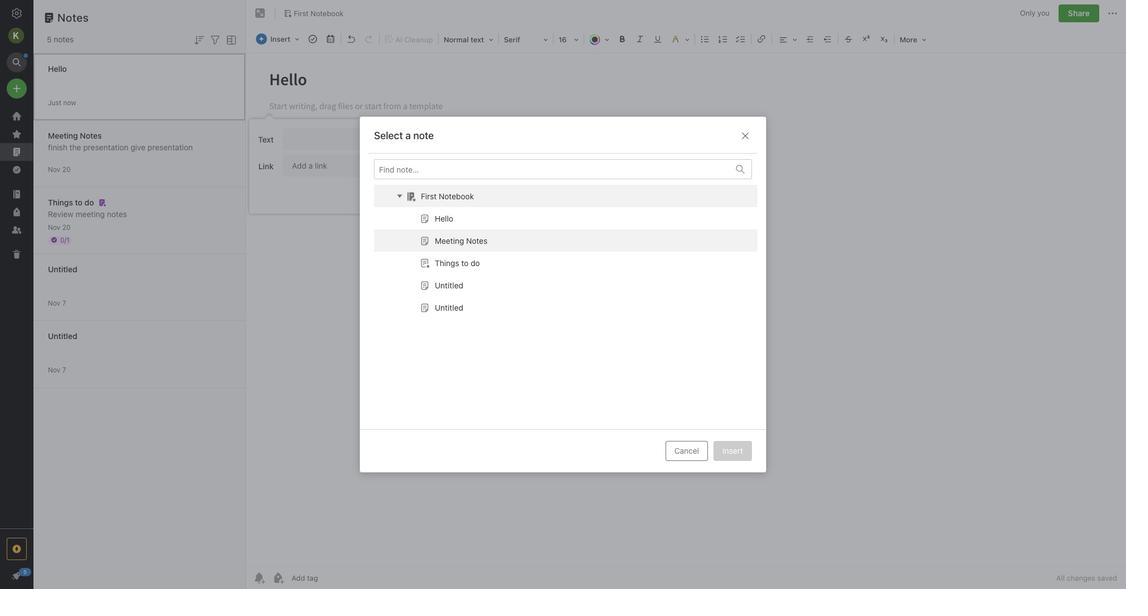 Task type: vqa. For each thing, say whether or not it's contained in the screenshot.
hello
yes



Task type: locate. For each thing, give the bounding box(es) containing it.
nov 20
[[48, 165, 71, 174], [48, 223, 71, 232]]

do up meeting
[[85, 198, 94, 207]]

underline image
[[650, 31, 666, 47]]

7
[[62, 299, 66, 307], [62, 366, 66, 374]]

things to do
[[48, 198, 94, 207], [435, 258, 480, 268]]

0 vertical spatial 20
[[62, 165, 71, 174]]

1 20 from the top
[[62, 165, 71, 174]]

0 vertical spatial things to do
[[48, 198, 94, 207]]

0 vertical spatial nov 7
[[48, 299, 66, 307]]

cancel
[[674, 447, 699, 456]]

things up review
[[48, 198, 73, 207]]

2 vertical spatial notes
[[466, 236, 488, 246]]

0 horizontal spatial first notebook
[[294, 9, 344, 18]]

5
[[47, 35, 52, 44]]

finish
[[48, 142, 67, 152]]

2 nov from the top
[[48, 223, 60, 232]]

4 nov from the top
[[48, 366, 60, 374]]

0 vertical spatial to
[[75, 198, 82, 207]]

1 vertical spatial 20
[[62, 223, 71, 232]]

do inside things to do row
[[471, 258, 480, 268]]

do
[[85, 198, 94, 207], [471, 258, 480, 268]]

Note Editor text field
[[246, 54, 1126, 567]]

things to do row
[[374, 252, 763, 274]]

0 vertical spatial things
[[48, 198, 73, 207]]

things to do inside "note list" element
[[48, 198, 94, 207]]

1 nov from the top
[[48, 165, 60, 174]]

hello down 5 notes
[[48, 64, 67, 73]]

notes inside meeting notes finish the presentation give presentation
[[80, 131, 102, 140]]

notes right meeting
[[107, 209, 127, 219]]

heading level image
[[440, 31, 497, 47]]

1 horizontal spatial hello
[[435, 214, 453, 223]]

you
[[1038, 9, 1050, 17]]

1 vertical spatial things
[[435, 258, 459, 268]]

0 horizontal spatial meeting
[[48, 131, 78, 140]]

presentation right the 'give'
[[148, 142, 193, 152]]

0 horizontal spatial presentation
[[83, 142, 128, 152]]

things
[[48, 198, 73, 207], [435, 258, 459, 268]]

0 horizontal spatial notebook
[[311, 9, 344, 18]]

first notebook up task icon
[[294, 9, 344, 18]]

notes
[[57, 11, 89, 24], [80, 131, 102, 140], [466, 236, 488, 246]]

2 7 from the top
[[62, 366, 66, 374]]

now
[[63, 98, 76, 107]]

1 horizontal spatial first notebook
[[421, 192, 474, 201]]

nov
[[48, 165, 60, 174], [48, 223, 60, 232], [48, 299, 60, 307], [48, 366, 60, 374]]

1 nov 7 from the top
[[48, 299, 66, 307]]

row containing first notebook
[[369, 185, 763, 319]]

1 vertical spatial notebook
[[439, 192, 474, 201]]

0 vertical spatial first
[[294, 9, 309, 18]]

3 nov from the top
[[48, 299, 60, 307]]

saved
[[1098, 574, 1117, 583]]

1 vertical spatial first notebook
[[421, 192, 474, 201]]

meeting
[[48, 131, 78, 140], [435, 236, 464, 246]]

first inside button
[[294, 9, 309, 18]]

presentation right the the
[[83, 142, 128, 152]]

1 horizontal spatial to
[[461, 258, 469, 268]]

add a reminder image
[[253, 572, 266, 585]]

review
[[48, 209, 73, 219]]

nov 7
[[48, 299, 66, 307], [48, 366, 66, 374]]

to
[[75, 198, 82, 207], [461, 258, 469, 268]]

1 vertical spatial hello
[[435, 214, 453, 223]]

things to do inside row
[[435, 258, 480, 268]]

nov 20 down review
[[48, 223, 71, 232]]

0 vertical spatial nov 20
[[48, 165, 71, 174]]

insert button
[[714, 442, 752, 462]]

to up review meeting notes
[[75, 198, 82, 207]]

1 horizontal spatial things to do
[[435, 258, 480, 268]]

things inside row
[[435, 258, 459, 268]]

1 horizontal spatial notebook
[[439, 192, 474, 201]]

untitled
[[48, 265, 77, 274], [435, 281, 463, 290], [435, 303, 463, 313], [48, 331, 77, 341]]

20 down finish
[[62, 165, 71, 174]]

meeting notes
[[435, 236, 488, 246]]

1 vertical spatial nov 7
[[48, 366, 66, 374]]

meeting inside meeting notes finish the presentation give presentation
[[48, 131, 78, 140]]

the
[[69, 142, 81, 152]]

note window element
[[246, 0, 1126, 590]]

1 vertical spatial notes
[[80, 131, 102, 140]]

notes
[[54, 35, 74, 44], [107, 209, 127, 219]]

2 nov 20 from the top
[[48, 223, 71, 232]]

20 up the 0/1
[[62, 223, 71, 232]]

to inside "note list" element
[[75, 198, 82, 207]]

1 vertical spatial 7
[[62, 366, 66, 374]]

5 notes
[[47, 35, 74, 44]]

numbered list image
[[715, 31, 731, 47]]

row
[[369, 185, 763, 319]]

to inside row
[[461, 258, 469, 268]]

1 vertical spatial first
[[421, 192, 437, 201]]

1 horizontal spatial things
[[435, 258, 459, 268]]

things to do up review
[[48, 198, 94, 207]]

1 vertical spatial notes
[[107, 209, 127, 219]]

0 horizontal spatial to
[[75, 198, 82, 207]]

1 vertical spatial nov 20
[[48, 223, 71, 232]]

2 20 from the top
[[62, 223, 71, 232]]

first notebook cell
[[374, 185, 763, 207]]

notebook up meeting notes
[[439, 192, 474, 201]]

1 vertical spatial things to do
[[435, 258, 480, 268]]

0 vertical spatial notebook
[[311, 9, 344, 18]]

to down meeting notes
[[461, 258, 469, 268]]

first up task icon
[[294, 9, 309, 18]]

a
[[405, 130, 411, 142]]

give
[[131, 142, 145, 152]]

untitled row
[[374, 274, 763, 297], [374, 297, 763, 319]]

insert link image
[[754, 31, 769, 47]]

meeting inside 'row'
[[435, 236, 464, 246]]

calendar event image
[[323, 31, 338, 47]]

1 vertical spatial meeting
[[435, 236, 464, 246]]

things down meeting notes
[[435, 258, 459, 268]]

close image
[[739, 130, 752, 143]]

1 nov 20 from the top
[[48, 165, 71, 174]]

1 untitled row from the top
[[374, 274, 763, 297]]

0 vertical spatial meeting
[[48, 131, 78, 140]]

0 horizontal spatial first
[[294, 9, 309, 18]]

1 horizontal spatial first
[[421, 192, 437, 201]]

upgrade image
[[10, 543, 23, 556]]

first notebook
[[294, 9, 344, 18], [421, 192, 474, 201]]

first
[[294, 9, 309, 18], [421, 192, 437, 201]]

2 presentation from the left
[[148, 142, 193, 152]]

add tag image
[[272, 572, 285, 585]]

tree
[[0, 108, 33, 529]]

untitled row down meeting notes 'row'
[[374, 274, 763, 297]]

do down meeting notes
[[471, 258, 480, 268]]

1 horizontal spatial presentation
[[148, 142, 193, 152]]

notebook
[[311, 9, 344, 18], [439, 192, 474, 201]]

1 vertical spatial do
[[471, 258, 480, 268]]

0 vertical spatial 7
[[62, 299, 66, 307]]

1 horizontal spatial do
[[471, 258, 480, 268]]

hello
[[48, 64, 67, 73], [435, 214, 453, 223]]

1 vertical spatial to
[[461, 258, 469, 268]]

0 vertical spatial notes
[[54, 35, 74, 44]]

notes right '5'
[[54, 35, 74, 44]]

note list element
[[33, 0, 246, 590]]

first notebook inside button
[[294, 9, 344, 18]]

0 vertical spatial first notebook
[[294, 9, 344, 18]]

more image
[[896, 31, 930, 47]]

hello inside row
[[435, 214, 453, 223]]

0 horizontal spatial things
[[48, 198, 73, 207]]

1 7 from the top
[[62, 299, 66, 307]]

notes for meeting notes
[[466, 236, 488, 246]]

insert
[[723, 447, 743, 456]]

subscript image
[[876, 31, 892, 47]]

things to do down meeting notes
[[435, 258, 480, 268]]

0 horizontal spatial hello
[[48, 64, 67, 73]]

indent image
[[802, 31, 818, 47]]

0 horizontal spatial things to do
[[48, 198, 94, 207]]

nov 20 down finish
[[48, 165, 71, 174]]

0 vertical spatial hello
[[48, 64, 67, 73]]

first up meeting notes
[[421, 192, 437, 201]]

task image
[[305, 31, 321, 47]]

just now
[[48, 98, 76, 107]]

notebook up calendar event icon
[[311, 9, 344, 18]]

hello up meeting notes
[[435, 214, 453, 223]]

first notebook inside cell
[[421, 192, 474, 201]]

note
[[413, 130, 434, 142]]

bulleted list image
[[697, 31, 713, 47]]

just
[[48, 98, 61, 107]]

first notebook up meeting notes
[[421, 192, 474, 201]]

presentation
[[83, 142, 128, 152], [148, 142, 193, 152]]

alignment image
[[773, 31, 801, 47]]

20
[[62, 165, 71, 174], [62, 223, 71, 232]]

1 horizontal spatial notes
[[107, 209, 127, 219]]

untitled row down things to do row
[[374, 297, 763, 319]]

only you
[[1020, 9, 1050, 17]]

1 horizontal spatial meeting
[[435, 236, 464, 246]]

0 vertical spatial do
[[85, 198, 94, 207]]

notes inside 'row'
[[466, 236, 488, 246]]

first inside cell
[[421, 192, 437, 201]]

undo image
[[343, 31, 359, 47]]

0 horizontal spatial do
[[85, 198, 94, 207]]



Task type: describe. For each thing, give the bounding box(es) containing it.
superscript image
[[859, 31, 874, 47]]

font size image
[[555, 31, 583, 47]]

meeting for meeting notes finish the presentation give presentation
[[48, 131, 78, 140]]

0 vertical spatial notes
[[57, 11, 89, 24]]

font color image
[[585, 31, 613, 47]]

all
[[1057, 574, 1065, 583]]

first notebook button
[[280, 6, 348, 21]]

0 horizontal spatial notes
[[54, 35, 74, 44]]

notebook inside first notebook cell
[[439, 192, 474, 201]]

expand note image
[[254, 7, 267, 20]]

meeting
[[76, 209, 105, 219]]

insert image
[[253, 31, 303, 47]]

changes
[[1067, 574, 1096, 583]]

settings image
[[10, 7, 23, 20]]

outdent image
[[820, 31, 836, 47]]

2 untitled row from the top
[[374, 297, 763, 319]]

cancel button
[[666, 442, 708, 462]]

0/1
[[60, 236, 70, 244]]

meeting notes finish the presentation give presentation
[[48, 131, 193, 152]]

1 presentation from the left
[[83, 142, 128, 152]]

strikethrough image
[[841, 31, 856, 47]]

bold image
[[614, 31, 630, 47]]

2 nov 7 from the top
[[48, 366, 66, 374]]

all changes saved
[[1057, 574, 1117, 583]]

only
[[1020, 9, 1036, 17]]

things inside "note list" element
[[48, 198, 73, 207]]

Find note… text field
[[375, 160, 729, 179]]

do inside "note list" element
[[85, 198, 94, 207]]

home image
[[10, 110, 23, 123]]

review meeting notes
[[48, 209, 127, 219]]

meeting notes row
[[374, 230, 763, 252]]

hello inside "note list" element
[[48, 64, 67, 73]]

notes for meeting notes finish the presentation give presentation
[[80, 131, 102, 140]]

select
[[374, 130, 403, 142]]

share
[[1068, 8, 1090, 18]]

notebook inside first notebook button
[[311, 9, 344, 18]]

hello row
[[374, 207, 763, 230]]

font family image
[[500, 31, 552, 47]]

select a note
[[374, 130, 434, 142]]

share button
[[1059, 4, 1100, 22]]

highlight image
[[667, 31, 694, 47]]

checklist image
[[733, 31, 749, 47]]

italic image
[[632, 31, 648, 47]]

meeting for meeting notes
[[435, 236, 464, 246]]



